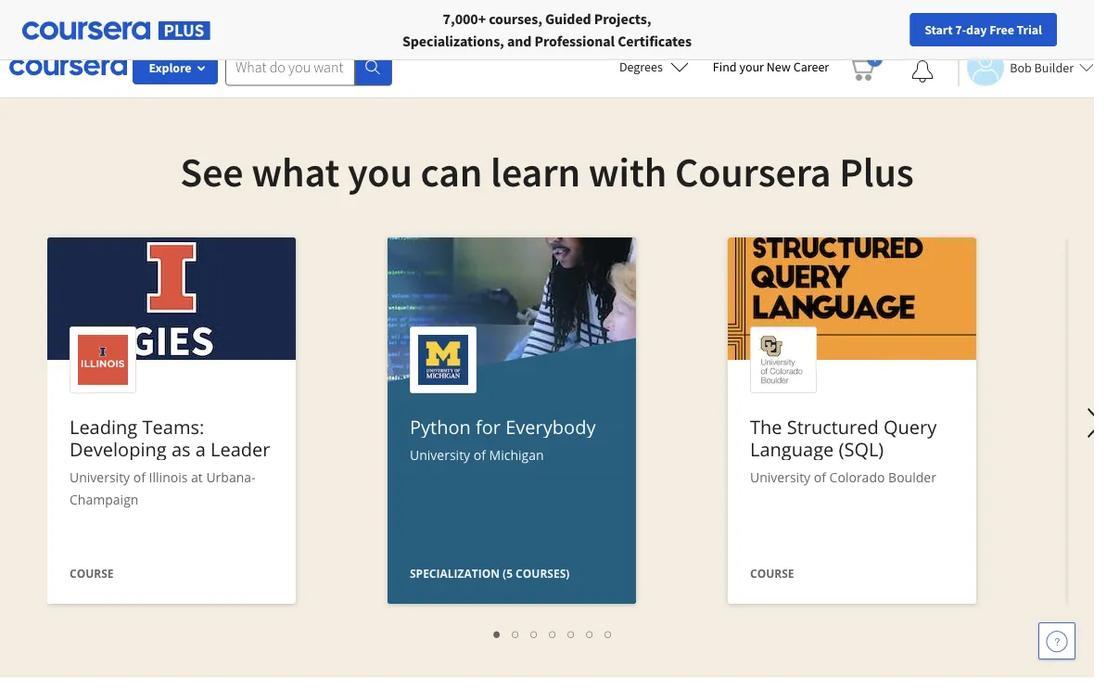 Task type: locate. For each thing, give the bounding box(es) containing it.
university down python
[[410, 446, 470, 463]]

university down language
[[751, 468, 811, 486]]

7-
[[956, 21, 967, 38]]

1 horizontal spatial university
[[410, 446, 470, 463]]

learn
[[491, 146, 581, 197]]

champaign
[[70, 490, 139, 508]]

python for everybody university of michigan
[[410, 414, 596, 463]]

4
[[550, 624, 557, 642]]

(5
[[503, 565, 513, 581]]

of inside python for everybody university of michigan
[[474, 446, 486, 463]]

see what you can learn with coursera plus
[[180, 146, 914, 197]]

1 horizontal spatial of
[[474, 446, 486, 463]]

teams:
[[142, 414, 204, 439]]

guided
[[545, 9, 592, 28]]

course
[[70, 565, 114, 581], [751, 565, 795, 581]]

1
[[494, 624, 501, 642]]

(sql)
[[839, 436, 884, 462]]

help center image
[[1046, 630, 1069, 652]]

0 horizontal spatial university
[[70, 468, 130, 486]]

university up "champaign"
[[70, 468, 130, 486]]

find your new career
[[713, 58, 830, 75]]

as
[[172, 436, 191, 462]]

list
[[57, 622, 1050, 644]]

bob
[[1010, 59, 1032, 76]]

degrees
[[620, 58, 663, 75]]

courses)
[[516, 565, 570, 581]]

0 horizontal spatial for
[[30, 9, 50, 28]]

2 for from the left
[[153, 9, 174, 28]]

6 button
[[581, 622, 600, 644]]

1 course from the left
[[70, 565, 114, 581]]

0 horizontal spatial of
[[133, 468, 146, 486]]

course for leading teams: developing as a leader
[[70, 565, 114, 581]]

0 horizontal spatial course
[[70, 565, 114, 581]]

what
[[252, 146, 340, 197]]

start
[[925, 21, 953, 38]]

university inside python for everybody university of michigan
[[410, 446, 470, 463]]

3
[[531, 624, 539, 642]]

of left colorado
[[814, 468, 827, 486]]

developing
[[70, 436, 167, 462]]

courses,
[[489, 9, 543, 28]]

2 horizontal spatial of
[[814, 468, 827, 486]]

1 horizontal spatial course
[[751, 565, 795, 581]]

python for everybody. university of michigan. specialization (5 courses) element
[[388, 237, 636, 678]]

start 7-day free trial
[[925, 21, 1043, 38]]

day
[[967, 21, 988, 38]]

7
[[605, 624, 613, 642]]

show notifications image
[[912, 60, 934, 83]]

for for individuals
[[30, 9, 50, 28]]

for left businesses
[[153, 9, 174, 28]]

for left individuals
[[30, 9, 50, 28]]

None search field
[[225, 49, 392, 86]]

2 button
[[507, 622, 526, 644]]

of down the for
[[474, 446, 486, 463]]

your
[[740, 58, 764, 75]]

2 course from the left
[[751, 565, 795, 581]]

of inside the leading teams: developing as a leader university of illinois at urbana- champaign
[[133, 468, 146, 486]]

free
[[990, 21, 1015, 38]]

see
[[180, 146, 244, 197]]

builder
[[1035, 59, 1074, 76]]

What do you want to learn? text field
[[225, 49, 355, 86]]

query
[[884, 414, 937, 439]]

career
[[794, 58, 830, 75]]

colorado
[[830, 468, 885, 486]]

michigan
[[489, 446, 544, 463]]

1 horizontal spatial for
[[153, 9, 174, 28]]

7,000+
[[443, 9, 486, 28]]

1 for from the left
[[30, 9, 50, 28]]

the structured query language (sql) university of colorado boulder
[[751, 414, 937, 486]]

python
[[410, 414, 471, 439]]

for businesses
[[153, 9, 245, 28]]

2 horizontal spatial university
[[751, 468, 811, 486]]

businesses
[[177, 9, 245, 28]]

find your new career link
[[704, 56, 839, 79]]

for
[[30, 9, 50, 28], [153, 9, 174, 28]]

university inside the leading teams: developing as a leader university of illinois at urbana- champaign
[[70, 468, 130, 486]]

of
[[474, 446, 486, 463], [133, 468, 146, 486], [814, 468, 827, 486]]

university
[[410, 446, 470, 463], [70, 468, 130, 486], [751, 468, 811, 486]]

of left illinois
[[133, 468, 146, 486]]



Task type: describe. For each thing, give the bounding box(es) containing it.
language
[[751, 436, 834, 462]]

7,000+ courses, guided projects, specializations, and professional certificates
[[403, 9, 692, 50]]

degrees button
[[605, 46, 704, 87]]

projects,
[[594, 9, 652, 28]]

bob builder button
[[959, 49, 1095, 86]]

and
[[507, 32, 532, 50]]

everybody
[[506, 414, 596, 439]]

structured
[[787, 414, 879, 439]]

1 button
[[488, 622, 507, 644]]

2
[[513, 624, 520, 642]]

specialization
[[410, 565, 500, 581]]

explore
[[149, 59, 192, 76]]

specialization (5 courses)
[[410, 565, 570, 581]]

new
[[767, 58, 791, 75]]

plus
[[840, 146, 914, 197]]

certificates
[[618, 32, 692, 50]]

list containing 1
[[57, 622, 1050, 644]]

governments
[[421, 9, 507, 28]]

the structured query language (sql). university of colorado boulder. course element
[[728, 237, 977, 609]]

7 button
[[600, 622, 618, 644]]

individuals
[[53, 9, 124, 28]]

at
[[191, 468, 203, 486]]

of inside the structured query language (sql) university of colorado boulder
[[814, 468, 827, 486]]

start 7-day free trial button
[[910, 13, 1058, 46]]

coursera image
[[9, 52, 127, 82]]

banner navigation
[[15, 0, 522, 37]]

shopping cart: 1 item image
[[848, 51, 883, 81]]

boulder
[[889, 468, 937, 486]]

coursera
[[675, 146, 832, 197]]

4 button
[[544, 622, 563, 644]]

5
[[568, 624, 576, 642]]

trial
[[1017, 21, 1043, 38]]

governments link
[[393, 0, 515, 37]]

find
[[713, 58, 737, 75]]

explore button
[[133, 51, 218, 84]]

bob builder
[[1010, 59, 1074, 76]]

for individuals
[[30, 9, 124, 28]]

you
[[348, 146, 413, 197]]

the
[[751, 414, 783, 439]]

next slide image
[[1073, 401, 1095, 445]]

illinois
[[149, 468, 188, 486]]

leader
[[211, 436, 270, 462]]

for for businesses
[[153, 9, 174, 28]]

coursera plus image
[[22, 21, 211, 40]]

professional
[[535, 32, 615, 50]]

urbana-
[[206, 468, 256, 486]]

3 button
[[526, 622, 544, 644]]

5 button
[[563, 622, 581, 644]]

a
[[196, 436, 206, 462]]

course for the structured query language (sql)
[[751, 565, 795, 581]]

for
[[476, 414, 501, 439]]

leading teams: developing as a leader. university of illinois at urbana-champaign. course element
[[47, 237, 296, 609]]

can
[[421, 146, 483, 197]]

leading teams: developing as a leader university of illinois at urbana- champaign
[[70, 414, 270, 508]]

university inside the structured query language (sql) university of colorado boulder
[[751, 468, 811, 486]]

leading
[[70, 414, 138, 439]]

specializations,
[[403, 32, 505, 50]]

with
[[589, 146, 667, 197]]

6
[[587, 624, 594, 642]]



Task type: vqa. For each thing, say whether or not it's contained in the screenshot.
To
no



